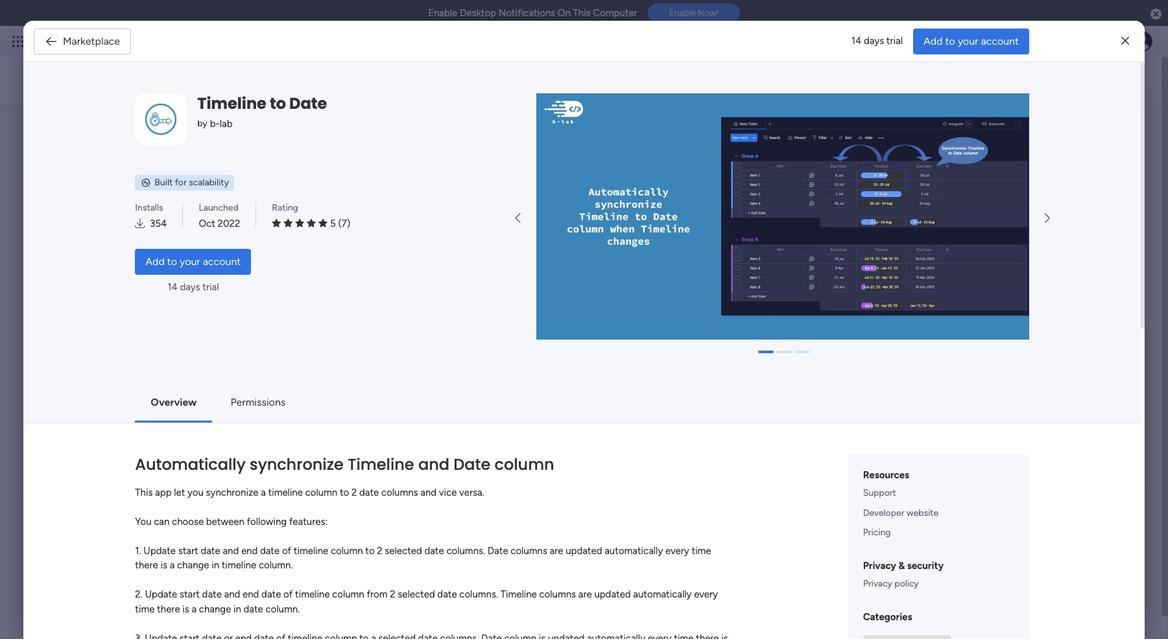 Task type: locate. For each thing, give the bounding box(es) containing it.
in for 2. update start date and end date of timeline column from 2 selected date columns. timeline columns are updated automatically every time there is a change in date column.
[[233, 604, 241, 615]]

templates
[[1008, 243, 1054, 256], [1034, 272, 1080, 284]]

timeline left from
[[295, 589, 330, 601]]

marketplace
[[63, 35, 120, 47]]

is for 1.
[[160, 560, 167, 571]]

desktop
[[460, 7, 496, 19]]

2 vertical spatial columns
[[539, 589, 576, 601]]

2 vertical spatial management
[[142, 571, 200, 582]]

1 horizontal spatial account
[[981, 35, 1019, 47]]

are inside 2. update start date and end date of timeline column from 2 selected date columns. timeline columns are updated automatically every time there is a change in date column.
[[578, 589, 592, 601]]

0 vertical spatial selected
[[385, 545, 422, 557]]

add to your account button
[[913, 28, 1029, 54], [135, 249, 251, 275]]

time inside 1. update start date and end date of timeline column to 2 selected date columns. date columns are updated automatically every time there is a change in timeline column.
[[692, 545, 711, 557]]

and
[[220, 82, 237, 94], [247, 444, 264, 456], [418, 454, 449, 475], [420, 487, 437, 498], [223, 545, 239, 557], [224, 589, 240, 601]]

invite inside invite "button"
[[851, 444, 873, 455]]

1 vertical spatial updated
[[594, 589, 631, 601]]

1 vertical spatial account
[[203, 256, 241, 268]]

boost your workflow in minutes with ready-made templates
[[949, 228, 1118, 256]]

timeline up following
[[268, 487, 303, 498]]

1 vertical spatial add
[[145, 256, 165, 268]]

0 vertical spatial add to your account button
[[913, 28, 1029, 54]]

1 vertical spatial a
[[170, 560, 175, 571]]

columns for timeline
[[539, 589, 576, 601]]

1 vertical spatial column.
[[266, 604, 300, 615]]

2 horizontal spatial star image
[[318, 219, 327, 228]]

automatically for 2. update start date and end date of timeline column from 2 selected date columns. timeline columns are updated automatically every time there is a change in date column.
[[633, 589, 692, 601]]

end for timeline
[[241, 545, 258, 557]]

are inside 1. update start date and end date of timeline column to 2 selected date columns. date columns are updated automatically every time there is a change in timeline column.
[[550, 545, 563, 557]]

start left collaborating
[[267, 444, 288, 456]]

enable left desktop at the left top
[[428, 7, 457, 19]]

2 vertical spatial 2
[[390, 589, 395, 601]]

star image
[[272, 219, 281, 228], [284, 219, 293, 228]]

updated inside 1. update start date and end date of timeline column to 2 selected date columns. date columns are updated automatically every time there is a change in timeline column.
[[566, 545, 602, 557]]

1 vertical spatial end
[[243, 589, 259, 601]]

enable desktop notifications on this computer
[[428, 7, 637, 19]]

column.
[[259, 560, 293, 571], [266, 604, 300, 615]]

columns inside 1. update start date and end date of timeline column to 2 selected date columns. date columns are updated automatically every time there is a change in timeline column.
[[511, 545, 547, 557]]

1 horizontal spatial time
[[692, 545, 711, 557]]

learn
[[941, 314, 967, 326]]

add to your account down oct
[[145, 256, 241, 268]]

change
[[177, 560, 209, 571], [199, 604, 231, 615]]

synchronize
[[250, 454, 344, 475], [206, 487, 258, 498]]

management
[[131, 34, 202, 49], [96, 285, 149, 296], [142, 571, 200, 582]]

is inside 1. update start date and end date of timeline column to 2 selected date columns. date columns are updated automatically every time there is a change in timeline column.
[[160, 560, 167, 571]]

0 horizontal spatial 14 days trial
[[167, 282, 219, 293]]

0 vertical spatial this
[[573, 7, 591, 19]]

2 down the automatically synchronize timeline and date column
[[351, 487, 357, 498]]

1 horizontal spatial workspaces
[[240, 82, 295, 94]]

column inside 2. update start date and end date of timeline column from 2 selected date columns. timeline columns are updated automatically every time there is a change in date column.
[[332, 589, 364, 601]]

2 inside 1. update start date and end date of timeline column to 2 selected date columns. date columns are updated automatically every time there is a change in timeline column.
[[377, 545, 382, 557]]

1 vertical spatial add to your account button
[[135, 249, 251, 275]]

2 horizontal spatial a
[[261, 487, 266, 498]]

of
[[282, 545, 291, 557], [283, 589, 293, 601]]

privacy for privacy policy
[[863, 579, 892, 590]]

updated for timeline
[[594, 589, 631, 601]]

add
[[924, 35, 943, 47], [145, 256, 165, 268]]

workspaces right inbox
[[240, 82, 295, 94]]

trial
[[886, 35, 903, 47], [203, 282, 219, 293]]

launched oct 2022
[[199, 202, 240, 230]]

1 horizontal spatial is
[[182, 604, 189, 615]]

1 vertical spatial workspaces
[[79, 513, 143, 528]]

0 vertical spatial is
[[160, 560, 167, 571]]

your
[[958, 35, 978, 47], [98, 82, 119, 94], [979, 228, 999, 240], [180, 256, 200, 268], [168, 444, 189, 456]]

0 vertical spatial account
[[981, 35, 1019, 47]]

0 horizontal spatial timeline
[[197, 93, 266, 114]]

1 horizontal spatial enable
[[669, 8, 696, 18]]

work inside the 'quick search results' list box
[[74, 285, 94, 296]]

1 vertical spatial are
[[578, 589, 592, 601]]

1 vertical spatial trial
[[203, 282, 219, 293]]

1 vertical spatial start
[[178, 545, 198, 557]]

automatically inside 2. update start date and end date of timeline column from 2 selected date columns. timeline columns are updated automatically every time there is a change in date column.
[[633, 589, 692, 601]]

enable now! button
[[648, 3, 740, 23]]

are for timeline
[[578, 589, 592, 601]]

2 vertical spatial start
[[180, 589, 200, 601]]

columns. inside 1. update start date and end date of timeline column to 2 selected date columns. date columns are updated automatically every time there is a change in timeline column.
[[446, 545, 485, 557]]

is down "can"
[[160, 560, 167, 571]]

1 horizontal spatial every
[[694, 589, 718, 601]]

invite up app
[[139, 444, 166, 456]]

0 horizontal spatial days
[[180, 282, 200, 293]]

1 vertical spatial privacy
[[863, 579, 892, 590]]

every inside 1. update start date and end date of timeline column to 2 selected date columns. date columns are updated automatically every time there is a change in timeline column.
[[665, 545, 689, 557]]

columns. for timeline
[[459, 589, 498, 601]]

1 horizontal spatial add to your account
[[924, 35, 1019, 47]]

synchronize up this app let you synchronize a timeline column to 2 date columns and vice versa.
[[250, 454, 344, 475]]

0 horizontal spatial in
[[212, 560, 219, 571]]

every
[[665, 545, 689, 557], [694, 589, 718, 601]]

help center element
[[941, 400, 1136, 452]]

in inside boost your workflow in minutes with ready-made templates
[[1047, 228, 1055, 240]]

2 vertical spatial a
[[192, 604, 197, 615]]

0 vertical spatial days
[[864, 35, 884, 47]]

updated inside 2. update start date and end date of timeline column from 2 selected date columns. timeline columns are updated automatically every time there is a change in date column.
[[594, 589, 631, 601]]

explore
[[996, 272, 1031, 284]]

2
[[351, 487, 357, 498], [377, 545, 382, 557], [390, 589, 395, 601]]

account left apps icon
[[981, 35, 1019, 47]]

workspaces inside good morning, kendall! quickly access your recent boards, inbox and workspaces
[[240, 82, 295, 94]]

access
[[64, 82, 96, 94]]

is
[[160, 560, 167, 571], [182, 604, 189, 615]]

for
[[175, 177, 187, 188]]

selected inside 1. update start date and end date of timeline column to 2 selected date columns. date columns are updated automatically every time there is a change in timeline column.
[[385, 545, 422, 557]]

account down the 2022
[[203, 256, 241, 268]]

are for date
[[550, 545, 563, 557]]

1.
[[135, 545, 141, 557]]

1 vertical spatial add to your account
[[145, 256, 241, 268]]

work inside the main workspace work management
[[119, 571, 140, 582]]

change for date
[[199, 604, 231, 615]]

workspace
[[181, 285, 225, 296], [131, 552, 187, 567]]

every inside 2. update start date and end date of timeline column from 2 selected date columns. timeline columns are updated automatically every time there is a change in date column.
[[694, 589, 718, 601]]

enable
[[428, 7, 457, 19], [669, 8, 696, 18]]

date inside the timeline to date by b-lab
[[289, 93, 327, 114]]

management left the >
[[96, 285, 149, 296]]

a for timeline
[[170, 560, 175, 571]]

templates image image
[[953, 126, 1124, 216]]

a up following
[[261, 487, 266, 498]]

work
[[105, 34, 128, 49], [74, 285, 94, 296], [119, 571, 140, 582]]

workspace down "can"
[[131, 552, 187, 567]]

you
[[135, 516, 151, 528]]

0 horizontal spatial is
[[160, 560, 167, 571]]

1 vertical spatial of
[[283, 589, 293, 601]]

a down the main workspace work management
[[192, 604, 197, 615]]

is down the main workspace work management
[[182, 604, 189, 615]]

end inside 1. update start date and end date of timeline column to 2 selected date columns. date columns are updated automatically every time there is a change in timeline column.
[[241, 545, 258, 557]]

columns. inside 2. update start date and end date of timeline column from 2 selected date columns. timeline columns are updated automatically every time there is a change in date column.
[[459, 589, 498, 601]]

0 vertical spatial are
[[550, 545, 563, 557]]

enable inside button
[[669, 8, 696, 18]]

of inside 1. update start date and end date of timeline column to 2 selected date columns. date columns are updated automatically every time there is a change in timeline column.
[[282, 545, 291, 557]]

1 vertical spatial management
[[96, 285, 149, 296]]

1 vertical spatial workspace
[[131, 552, 187, 567]]

0 vertical spatial change
[[177, 560, 209, 571]]

0 vertical spatial of
[[282, 545, 291, 557]]

1 horizontal spatial 14 days trial
[[851, 35, 903, 47]]

& for learn
[[970, 314, 976, 326]]

2 star image from the left
[[284, 219, 293, 228]]

built for scalability element
[[135, 175, 234, 190]]

1 vertical spatial every
[[694, 589, 718, 601]]

add to your account left apps icon
[[924, 35, 1019, 47]]

2 privacy from the top
[[863, 579, 892, 590]]

of inside 2. update start date and end date of timeline column from 2 selected date columns. timeline columns are updated automatically every time there is a change in date column.
[[283, 589, 293, 601]]

change inside 2. update start date and end date of timeline column from 2 selected date columns. timeline columns are updated automatically every time there is a change in date column.
[[199, 604, 231, 615]]

enable left now!
[[669, 8, 696, 18]]

and inside 2. update start date and end date of timeline column from 2 selected date columns. timeline columns are updated automatically every time there is a change in date column.
[[224, 589, 240, 601]]

3 star image from the left
[[318, 219, 327, 228]]

1 vertical spatial columns.
[[459, 589, 498, 601]]

0 horizontal spatial are
[[550, 545, 563, 557]]

2 vertical spatial timeline
[[500, 589, 537, 601]]

start inside 2. update start date and end date of timeline column from 2 selected date columns. timeline columns are updated automatically every time there is a change in date column.
[[180, 589, 200, 601]]

1 horizontal spatial a
[[192, 604, 197, 615]]

quick search results list box
[[42, 147, 910, 319]]

inbox image
[[969, 35, 982, 48]]

trial left notifications image
[[886, 35, 903, 47]]

1 horizontal spatial star image
[[284, 219, 293, 228]]

0 vertical spatial there
[[135, 560, 158, 571]]

is for 2.
[[182, 604, 189, 615]]

0 vertical spatial updated
[[566, 545, 602, 557]]

0 horizontal spatial star image
[[272, 219, 281, 228]]

1 horizontal spatial &
[[970, 314, 976, 326]]

date
[[359, 487, 379, 498], [201, 545, 220, 557], [260, 545, 280, 557], [424, 545, 444, 557], [202, 589, 222, 601], [261, 589, 281, 601], [437, 589, 457, 601], [244, 604, 263, 615]]

automatically for 1. update start date and end date of timeline column to 2 selected date columns. date columns are updated automatically every time there is a change in timeline column.
[[605, 545, 663, 557]]

0 horizontal spatial workspaces
[[79, 513, 143, 528]]

add up the >
[[145, 256, 165, 268]]

computer
[[593, 7, 637, 19]]

privacy up privacy policy at right bottom
[[863, 560, 896, 572]]

invite for invite your teammates and start collaborating
[[139, 444, 166, 456]]

1 vertical spatial 2
[[377, 545, 382, 557]]

a inside 1. update start date and end date of timeline column to 2 selected date columns. date columns are updated automatically every time there is a change in timeline column.
[[170, 560, 175, 571]]

templates down "workflow"
[[1008, 243, 1054, 256]]

is inside 2. update start date and end date of timeline column from 2 selected date columns. timeline columns are updated automatically every time there is a change in date column.
[[182, 604, 189, 615]]

are
[[550, 545, 563, 557], [578, 589, 592, 601]]

and inside good morning, kendall! quickly access your recent boards, inbox and workspaces
[[220, 82, 237, 94]]

1 horizontal spatial invite
[[851, 444, 873, 455]]

selected down 1. update start date and end date of timeline column to 2 selected date columns. date columns are updated automatically every time there is a change in timeline column.
[[398, 589, 435, 601]]

1 horizontal spatial add to your account button
[[913, 28, 1029, 54]]

14 days trial
[[851, 35, 903, 47], [167, 282, 219, 293]]

main inside the main workspace work management
[[103, 552, 128, 567]]

1 vertical spatial work
[[74, 285, 94, 296]]

time
[[692, 545, 711, 557], [135, 604, 155, 615]]

1 horizontal spatial are
[[578, 589, 592, 601]]

0 vertical spatial 14 days trial
[[851, 35, 903, 47]]

selected up from
[[385, 545, 422, 557]]

0 vertical spatial timeline
[[197, 93, 266, 114]]

trial right the >
[[203, 282, 219, 293]]

end
[[241, 545, 258, 557], [243, 589, 259, 601]]

0 vertical spatial every
[[665, 545, 689, 557]]

columns for date
[[511, 545, 547, 557]]

0 vertical spatial a
[[261, 487, 266, 498]]

invite for invite
[[851, 444, 873, 455]]

change for timeline
[[177, 560, 209, 571]]

0 horizontal spatial 14
[[167, 282, 178, 293]]

policy
[[894, 579, 919, 590]]

kendall parks image
[[1132, 31, 1152, 52]]

selected inside 2. update start date and end date of timeline column from 2 selected date columns. timeline columns are updated automatically every time there is a change in date column.
[[398, 589, 435, 601]]

collaborating
[[291, 444, 352, 456]]

2 up from
[[377, 545, 382, 557]]

there down 1.
[[135, 560, 158, 571]]

0 horizontal spatial time
[[135, 604, 155, 615]]

monday
[[58, 34, 102, 49]]

time for 1. update start date and end date of timeline column to 2 selected date columns. date columns are updated automatically every time there is a change in timeline column.
[[692, 545, 711, 557]]

2 horizontal spatial timeline
[[500, 589, 537, 601]]

0 vertical spatial time
[[692, 545, 711, 557]]

notifications
[[499, 7, 555, 19]]

0 horizontal spatial main
[[103, 552, 128, 567]]

2 for from
[[390, 589, 395, 601]]

privacy left policy
[[863, 579, 892, 590]]

management up good morning, kendall! quickly access your recent boards, inbox and workspaces
[[131, 34, 202, 49]]

invite up "resources"
[[851, 444, 873, 455]]

of for timeline
[[282, 545, 291, 557]]

a down choose
[[170, 560, 175, 571]]

start inside 1. update start date and end date of timeline column to 2 selected date columns. date columns are updated automatically every time there is a change in timeline column.
[[178, 545, 198, 557]]

templates inside button
[[1034, 272, 1080, 284]]

update inside 2. update start date and end date of timeline column from 2 selected date columns. timeline columns are updated automatically every time there is a change in date column.
[[145, 589, 177, 601]]

teammates
[[192, 444, 244, 456]]

select product image
[[12, 35, 25, 48]]

templates right 'explore'
[[1034, 272, 1080, 284]]

1 vertical spatial time
[[135, 604, 155, 615]]

management inside the main workspace work management
[[142, 571, 200, 582]]

0 horizontal spatial account
[[203, 256, 241, 268]]

2 right from
[[390, 589, 395, 601]]

start down choose
[[178, 545, 198, 557]]

your down kendall!
[[98, 82, 119, 94]]

account for the leftmost add to your account button
[[203, 256, 241, 268]]

1 vertical spatial main
[[103, 552, 128, 567]]

2 vertical spatial date
[[488, 545, 508, 557]]

every for 1. update start date and end date of timeline column to 2 selected date columns. date columns are updated automatically every time there is a change in timeline column.
[[665, 545, 689, 557]]

date
[[289, 93, 327, 114], [453, 454, 490, 475], [488, 545, 508, 557]]

>
[[152, 285, 157, 296]]

& left get
[[970, 314, 976, 326]]

marketplace arrow left image
[[515, 213, 521, 224]]

time for 2. update start date and end date of timeline column from 2 selected date columns. timeline columns are updated automatically every time there is a change in date column.
[[135, 604, 155, 615]]

update right 1.
[[144, 545, 176, 557]]

0 horizontal spatial star image
[[295, 219, 304, 228]]

main workspace work management
[[103, 552, 200, 582]]

main right the >
[[160, 285, 179, 296]]

2 vertical spatial work
[[119, 571, 140, 582]]

columns inside 2. update start date and end date of timeline column from 2 selected date columns. timeline columns are updated automatically every time there is a change in date column.
[[539, 589, 576, 601]]

there inside 2. update start date and end date of timeline column from 2 selected date columns. timeline columns are updated automatically every time there is a change in date column.
[[157, 604, 180, 615]]

time inside 2. update start date and end date of timeline column from 2 selected date columns. timeline columns are updated automatically every time there is a change in date column.
[[135, 604, 155, 615]]

in inside 1. update start date and end date of timeline column to 2 selected date columns. date columns are updated automatically every time there is a change in timeline column.
[[212, 560, 219, 571]]

timeline inside 2. update start date and end date of timeline column from 2 selected date columns. timeline columns are updated automatically every time there is a change in date column.
[[295, 589, 330, 601]]

timeline to date by b-lab
[[197, 93, 327, 130]]

your inside boost your workflow in minutes with ready-made templates
[[979, 228, 999, 240]]

1 privacy from the top
[[863, 560, 896, 572]]

my workspaces
[[60, 513, 143, 528]]

1 vertical spatial in
[[212, 560, 219, 571]]

star image
[[295, 219, 304, 228], [307, 219, 316, 228], [318, 219, 327, 228]]

2 horizontal spatial 2
[[390, 589, 395, 601]]

this right 'on'
[[573, 7, 591, 19]]

synchronize up you can choose between following features:
[[206, 487, 258, 498]]

workspace right the >
[[181, 285, 225, 296]]

good
[[26, 69, 49, 80]]

inbox
[[192, 82, 217, 94]]

recent
[[122, 82, 152, 94]]

end inside 2. update start date and end date of timeline column from 2 selected date columns. timeline columns are updated automatically every time there is a change in date column.
[[243, 589, 259, 601]]

0 vertical spatial add to your account
[[924, 35, 1019, 47]]

start
[[267, 444, 288, 456], [178, 545, 198, 557], [180, 589, 200, 601]]

get
[[979, 314, 995, 326]]

0 horizontal spatial add
[[145, 256, 165, 268]]

support
[[863, 488, 896, 499]]

explore templates
[[996, 272, 1080, 284]]

0 vertical spatial date
[[289, 93, 327, 114]]

and inside 1. update start date and end date of timeline column to 2 selected date columns. date columns are updated automatically every time there is a change in timeline column.
[[223, 545, 239, 557]]

0 vertical spatial add
[[924, 35, 943, 47]]

your inside good morning, kendall! quickly access your recent boards, inbox and workspaces
[[98, 82, 119, 94]]

management up '2.'
[[142, 571, 200, 582]]

1 vertical spatial there
[[157, 604, 180, 615]]

column. inside 2. update start date and end date of timeline column from 2 selected date columns. timeline columns are updated automatically every time there is a change in date column.
[[266, 604, 300, 615]]

2 horizontal spatial in
[[1047, 228, 1055, 240]]

this app let you synchronize a timeline column to 2 date columns and vice versa.
[[135, 487, 484, 498]]

privacy
[[863, 560, 896, 572], [863, 579, 892, 590]]

column. inside 1. update start date and end date of timeline column to 2 selected date columns. date columns are updated automatically every time there is a change in timeline column.
[[259, 560, 293, 571]]

0 horizontal spatial &
[[899, 560, 905, 572]]

main left 1.
[[103, 552, 128, 567]]

a
[[261, 487, 266, 498], [170, 560, 175, 571], [192, 604, 197, 615]]

notifications image
[[940, 35, 953, 48]]

1 vertical spatial selected
[[398, 589, 435, 601]]

workspaces up 1.
[[79, 513, 143, 528]]

a inside 2. update start date and end date of timeline column from 2 selected date columns. timeline columns are updated automatically every time there is a change in date column.
[[192, 604, 197, 615]]

marketplace button
[[34, 28, 131, 54]]

main
[[160, 285, 179, 296], [103, 552, 128, 567]]

there inside 1. update start date and end date of timeline column to 2 selected date columns. date columns are updated automatically every time there is a change in timeline column.
[[135, 560, 158, 571]]

quickly
[[26, 82, 61, 94]]

there down the main workspace work management
[[157, 604, 180, 615]]

your up made
[[979, 228, 999, 240]]

start down the main workspace work management
[[180, 589, 200, 601]]

in for 1. update start date and end date of timeline column to 2 selected date columns. date columns are updated automatically every time there is a change in timeline column.
[[212, 560, 219, 571]]

2 inside 2. update start date and end date of timeline column from 2 selected date columns. timeline columns are updated automatically every time there is a change in date column.
[[390, 589, 395, 601]]

0 vertical spatial 14
[[851, 35, 861, 47]]

automatically
[[605, 545, 663, 557], [633, 589, 692, 601]]

1 vertical spatial templates
[[1034, 272, 1080, 284]]

1 horizontal spatial timeline
[[348, 454, 414, 475]]

this left app
[[135, 487, 153, 498]]

1 horizontal spatial in
[[233, 604, 241, 615]]

app
[[155, 487, 172, 498]]

add to favorites image
[[229, 263, 242, 276]]

your left 1 image
[[958, 35, 978, 47]]

days
[[864, 35, 884, 47], [180, 282, 200, 293]]

in inside 2. update start date and end date of timeline column from 2 selected date columns. timeline columns are updated automatically every time there is a change in date column.
[[233, 604, 241, 615]]

1 vertical spatial automatically
[[633, 589, 692, 601]]

invite members image
[[997, 35, 1010, 48]]

updated
[[566, 545, 602, 557], [594, 589, 631, 601]]

templates inside boost your workflow in minutes with ready-made templates
[[1008, 243, 1054, 256]]

automatically inside 1. update start date and end date of timeline column to 2 selected date columns. date columns are updated automatically every time there is a change in timeline column.
[[605, 545, 663, 557]]

timeline inside the timeline to date by b-lab
[[197, 93, 266, 114]]

every for 2. update start date and end date of timeline column from 2 selected date columns. timeline columns are updated automatically every time there is a change in date column.
[[694, 589, 718, 601]]

rating
[[272, 202, 298, 213]]

screenshot image
[[536, 93, 1029, 340]]

update right '2.'
[[145, 589, 177, 601]]

add left inbox icon
[[924, 35, 943, 47]]

there for 1.
[[135, 560, 158, 571]]

1 vertical spatial update
[[145, 589, 177, 601]]

change inside 1. update start date and end date of timeline column to 2 selected date columns. date columns are updated automatically every time there is a change in timeline column.
[[177, 560, 209, 571]]

1 vertical spatial this
[[135, 487, 153, 498]]

enable now!
[[669, 8, 719, 18]]

this
[[573, 7, 591, 19], [135, 487, 153, 498]]

0 vertical spatial main
[[160, 285, 179, 296]]

& up policy
[[899, 560, 905, 572]]

versa.
[[459, 487, 484, 498]]

&
[[970, 314, 976, 326], [899, 560, 905, 572]]

update inside 1. update start date and end date of timeline column to 2 selected date columns. date columns are updated automatically every time there is a change in timeline column.
[[144, 545, 176, 557]]



Task type: vqa. For each thing, say whether or not it's contained in the screenshot.
Private board Image inside the Quick search results list box
no



Task type: describe. For each thing, give the bounding box(es) containing it.
1 image
[[979, 27, 990, 41]]

privacy policy
[[863, 579, 919, 590]]

timeline down features:
[[294, 545, 328, 557]]

0 vertical spatial work
[[105, 34, 128, 49]]

1 horizontal spatial this
[[573, 7, 591, 19]]

to inside the timeline to date by b-lab
[[270, 93, 286, 114]]

1 star image from the left
[[295, 219, 304, 228]]

visited
[[110, 132, 146, 147]]

kendall!
[[89, 69, 121, 80]]

354
[[150, 218, 167, 230]]

0 vertical spatial 2
[[351, 487, 357, 498]]

minutes
[[1058, 228, 1095, 240]]

morning,
[[51, 69, 87, 80]]

0 vertical spatial start
[[267, 444, 288, 456]]

your left teammates
[[168, 444, 189, 456]]

0 vertical spatial management
[[131, 34, 202, 49]]

privacy for privacy & security
[[863, 560, 896, 572]]

recently visited
[[60, 132, 146, 147]]

between
[[206, 516, 244, 528]]

workspace inside the 'quick search results' list box
[[181, 285, 225, 296]]

2. update start date and end date of timeline column from 2 selected date columns. timeline columns are updated automatically every time there is a change in date column.
[[135, 589, 718, 615]]

inspired
[[997, 314, 1034, 326]]

categories
[[863, 611, 912, 623]]

center
[[1014, 414, 1041, 425]]

there for 2.
[[157, 604, 180, 615]]

invite your teammates and start collaborating
[[139, 444, 352, 456]]

0 horizontal spatial add to your account button
[[135, 249, 251, 275]]

overview
[[151, 396, 197, 408]]

let
[[174, 487, 185, 498]]

app logo image
[[135, 93, 187, 145]]

start for timeline
[[178, 545, 198, 557]]

can
[[154, 516, 170, 528]]

privacy & security
[[863, 560, 944, 572]]

on
[[558, 7, 571, 19]]

overview button
[[140, 389, 207, 415]]

installs
[[135, 202, 163, 213]]

automatically synchronize timeline and date column
[[135, 454, 554, 475]]

0 horizontal spatial trial
[[203, 282, 219, 293]]

2.
[[135, 589, 143, 601]]

v2 download image
[[135, 217, 145, 231]]

column. for timeline
[[259, 560, 293, 571]]

& for privacy
[[899, 560, 905, 572]]

column inside 1. update start date and end date of timeline column to 2 selected date columns. date columns are updated automatically every time there is a change in timeline column.
[[331, 545, 363, 557]]

with
[[1097, 228, 1118, 240]]

scalability
[[189, 177, 229, 188]]

1 horizontal spatial days
[[864, 35, 884, 47]]

1 vertical spatial timeline
[[348, 454, 414, 475]]

5 (7)
[[330, 218, 350, 230]]

you can choose between following features:
[[135, 516, 328, 528]]

to inside 1. update start date and end date of timeline column to 2 selected date columns. date columns are updated automatically every time there is a change in timeline column.
[[365, 545, 375, 557]]

enable for enable desktop notifications on this computer
[[428, 7, 457, 19]]

1 horizontal spatial add
[[924, 35, 943, 47]]

from
[[367, 589, 388, 601]]

my
[[60, 513, 76, 528]]

your down oct
[[180, 256, 200, 268]]

now!
[[698, 8, 719, 18]]

marketplace arrow right image
[[1045, 213, 1050, 224]]

built for scalability
[[155, 177, 229, 188]]

of for date
[[283, 589, 293, 601]]

boost
[[949, 228, 976, 240]]

dapulse close image
[[1151, 8, 1162, 21]]

security
[[907, 560, 944, 572]]

following
[[247, 516, 287, 528]]

1 horizontal spatial 14
[[851, 35, 861, 47]]

column. for date
[[266, 604, 300, 615]]

monday work management
[[58, 34, 202, 49]]

vice
[[439, 487, 457, 498]]

(7)
[[338, 218, 350, 230]]

by
[[197, 118, 207, 129]]

pricing
[[863, 527, 891, 538]]

selected for to
[[385, 545, 422, 557]]

b-
[[210, 118, 220, 130]]

resources
[[863, 469, 909, 481]]

made
[[979, 243, 1005, 256]]

website
[[907, 508, 939, 519]]

update for 2.
[[145, 589, 177, 601]]

management inside the 'quick search results' list box
[[96, 285, 149, 296]]

1 vertical spatial 14 days trial
[[167, 282, 219, 293]]

workspace inside the main workspace work management
[[131, 552, 187, 567]]

invite button
[[846, 440, 879, 460]]

timeline down you can choose between following features:
[[222, 560, 256, 571]]

dapulse x slim image
[[1121, 33, 1129, 49]]

2022
[[218, 218, 240, 230]]

lottie animation element
[[574, 57, 939, 106]]

workflow
[[1002, 228, 1044, 240]]

permissions
[[231, 396, 286, 408]]

1. update start date and end date of timeline column to 2 selected date columns. date columns are updated automatically every time there is a change in timeline column.
[[135, 545, 711, 571]]

2 for to
[[377, 545, 382, 557]]

developer website
[[863, 508, 939, 519]]

built
[[155, 177, 173, 188]]

developer
[[863, 508, 904, 519]]

work management > main workspace
[[74, 285, 225, 296]]

1 star image from the left
[[272, 219, 281, 228]]

explore templates button
[[949, 265, 1128, 291]]

account for right add to your account button
[[981, 35, 1019, 47]]

2 star image from the left
[[307, 219, 316, 228]]

1 vertical spatial date
[[453, 454, 490, 475]]

start for date
[[180, 589, 200, 601]]

apps image
[[1026, 35, 1039, 48]]

features:
[[289, 516, 328, 528]]

add to your account for right add to your account button
[[924, 35, 1019, 47]]

columns. for date
[[446, 545, 485, 557]]

update for 1.
[[144, 545, 176, 557]]

end for date
[[243, 589, 259, 601]]

good morning, kendall! quickly access your recent boards, inbox and workspaces
[[26, 69, 295, 94]]

1 horizontal spatial trial
[[886, 35, 903, 47]]

date inside 1. update start date and end date of timeline column to 2 selected date columns. date columns are updated automatically every time there is a change in timeline column.
[[488, 545, 508, 557]]

work management > main workspace link
[[52, 158, 254, 304]]

enable for enable now!
[[669, 8, 696, 18]]

oct
[[199, 218, 215, 230]]

you
[[187, 487, 204, 498]]

0 vertical spatial synchronize
[[250, 454, 344, 475]]

boards,
[[155, 82, 189, 94]]

5
[[330, 218, 336, 230]]

0 vertical spatial columns
[[381, 487, 418, 498]]

recently
[[60, 132, 107, 147]]

timeline inside 2. update start date and end date of timeline column from 2 selected date columns. timeline columns are updated automatically every time there is a change in date column.
[[500, 589, 537, 601]]

choose
[[172, 516, 204, 528]]

0 horizontal spatial this
[[135, 487, 153, 498]]

main inside the 'quick search results' list box
[[160, 285, 179, 296]]

automatically
[[135, 454, 246, 475]]

add to your account for the leftmost add to your account button
[[145, 256, 241, 268]]

help center
[[992, 414, 1041, 425]]

ready-
[[949, 243, 979, 256]]

1 vertical spatial synchronize
[[206, 487, 258, 498]]

selected for from
[[398, 589, 435, 601]]

updated for date
[[566, 545, 602, 557]]

permissions button
[[220, 389, 296, 415]]

lab
[[220, 118, 232, 130]]

a for date
[[192, 604, 197, 615]]

help
[[992, 414, 1012, 425]]

getting started element
[[941, 338, 1136, 390]]



